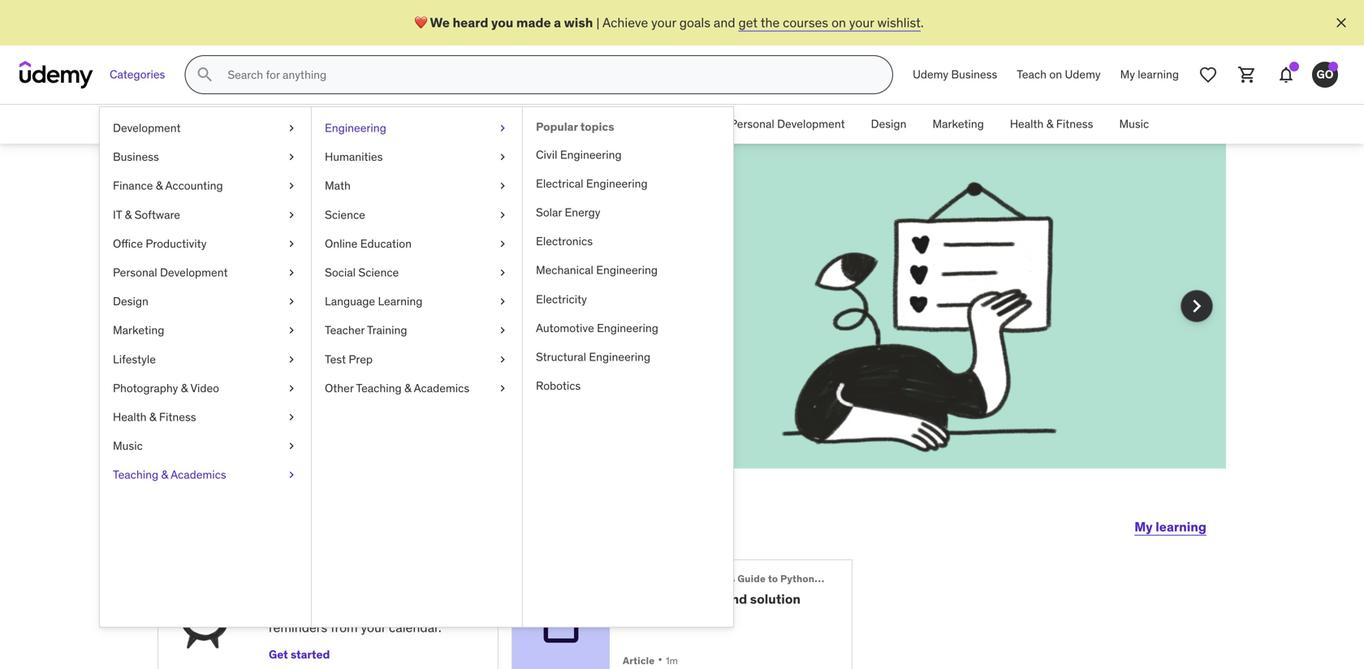 Task type: locate. For each thing, give the bounding box(es) containing it.
submit search image
[[195, 65, 215, 84]]

a up social science link
[[443, 214, 462, 257]]

get
[[373, 303, 395, 320], [416, 601, 437, 618], [269, 648, 288, 662]]

xsmall image inside social science link
[[496, 265, 509, 281]]

it for lifestyle
[[113, 207, 122, 222]]

personal for health & fitness
[[730, 117, 775, 131]]

get left "started"
[[269, 648, 288, 662]]

finance & accounting for lifestyle
[[113, 178, 223, 193]]

it
[[517, 117, 526, 131], [113, 207, 122, 222]]

11.
[[623, 591, 638, 608]]

1 horizontal spatial make
[[347, 214, 437, 257]]

health & fitness link down teach on udemy 'link'
[[998, 105, 1107, 144]]

1 horizontal spatial to
[[361, 577, 374, 593]]

your left goals.
[[435, 322, 460, 338]]

engineering down electronics link
[[597, 263, 658, 278]]

1 vertical spatial get
[[416, 601, 437, 618]]

and take the first step toward your goals.
[[260, 322, 498, 338]]

online
[[325, 236, 358, 251]]

make left it
[[262, 303, 294, 320]]

finance & accounting down development link
[[113, 178, 223, 193]]

0 horizontal spatial business
[[113, 150, 159, 164]]

1 vertical spatial personal development
[[113, 265, 228, 280]]

business up humanities
[[309, 117, 355, 131]]

marketing down udemy business link
[[933, 117, 985, 131]]

language
[[325, 294, 375, 309]]

academics inside 'link'
[[414, 381, 470, 396]]

design for lifestyle
[[113, 294, 149, 309]]

make inside did you make a wish?
[[347, 214, 437, 257]]

development
[[778, 117, 845, 131], [113, 121, 181, 135], [160, 265, 228, 280]]

0 vertical spatial design link
[[858, 105, 920, 144]]

marketing up the lifestyle
[[113, 323, 164, 338]]

2 udemy from the left
[[1065, 67, 1101, 82]]

xsmall image for health & fitness
[[285, 409, 298, 425]]

udemy
[[913, 67, 949, 82], [1065, 67, 1101, 82]]

health & fitness down teach on udemy 'link'
[[1011, 117, 1094, 131]]

0 vertical spatial personal development
[[730, 117, 845, 131]]

0 horizontal spatial you
[[282, 214, 341, 257]]

civil engineering link
[[523, 140, 734, 169]]

business left teach
[[952, 67, 998, 82]]

health for right the 'health & fitness' link
[[1011, 117, 1044, 131]]

1 vertical spatial music
[[113, 439, 143, 453]]

notifications image
[[1277, 65, 1297, 84]]

0 horizontal spatial personal development
[[113, 265, 228, 280]]

1 horizontal spatial on
[[832, 14, 847, 31]]

xsmall image for music
[[285, 438, 298, 454]]

0 vertical spatial finance & accounting
[[381, 117, 491, 131]]

popular topics
[[536, 119, 615, 134]]

it
[[297, 303, 305, 320]]

development for lifestyle
[[160, 265, 228, 280]]

1 horizontal spatial office
[[611, 117, 641, 131]]

0 horizontal spatial office productivity
[[113, 236, 207, 251]]

1 vertical spatial learning
[[1156, 519, 1207, 535]]

0 vertical spatial software
[[539, 117, 585, 131]]

xsmall image inside development link
[[285, 120, 298, 136]]

finance & accounting link
[[368, 105, 504, 144], [100, 172, 311, 200]]

0 horizontal spatial personal
[[113, 265, 157, 280]]

xsmall image
[[285, 120, 298, 136], [496, 178, 509, 194], [285, 207, 298, 223], [496, 207, 509, 223], [285, 236, 298, 252], [285, 265, 298, 281], [496, 265, 509, 281], [285, 294, 298, 310], [496, 294, 509, 310], [285, 323, 298, 339], [496, 323, 509, 339], [496, 352, 509, 367], [496, 380, 509, 396]]

electronics
[[536, 234, 593, 249]]

the down come
[[316, 322, 335, 338]]

xsmall image inside the 'health & fitness' link
[[285, 409, 298, 425]]

1 vertical spatial it & software link
[[100, 200, 311, 229]]

started
[[291, 648, 330, 662]]

xsmall image inside finance & accounting 'link'
[[285, 178, 298, 194]]

design for health & fitness
[[871, 117, 907, 131]]

health & fitness link down video
[[100, 403, 311, 432]]

0 vertical spatial it & software link
[[504, 105, 598, 144]]

civil
[[536, 147, 558, 162]]

teaching up let's on the left bottom
[[113, 468, 159, 482]]

productivity left did on the top of the page
[[146, 236, 207, 251]]

udemy right teach
[[1065, 67, 1101, 82]]

business link for lifestyle
[[100, 143, 311, 172]]

xsmall image inside the lifestyle link
[[285, 352, 298, 367]]

make for to
[[262, 303, 294, 320]]

1 horizontal spatial software
[[539, 117, 585, 131]]

0 horizontal spatial udemy
[[913, 67, 949, 82]]

0 vertical spatial health
[[1011, 117, 1044, 131]]

0 horizontal spatial teaching
[[113, 468, 159, 482]]

software
[[539, 117, 585, 131], [135, 207, 180, 222]]

electrical engineering
[[536, 176, 648, 191]]

1 horizontal spatial office productivity
[[611, 117, 704, 131]]

teaching down prep
[[356, 381, 402, 396]]

fitness down the "photography & video"
[[159, 410, 196, 424]]

wish?
[[216, 255, 311, 297]]

learning
[[1138, 67, 1180, 82], [1156, 519, 1207, 535]]

business down development link
[[113, 150, 159, 164]]

xsmall image inside the engineering link
[[496, 120, 509, 136]]

personal development link for lifestyle
[[100, 258, 311, 287]]

courses inside get the courses on your wishlist
[[420, 303, 465, 320]]

marketing link down udemy business link
[[920, 105, 998, 144]]

office productivity for health & fitness
[[611, 117, 704, 131]]

article
[[623, 655, 655, 667]]

health & fitness for bottom the 'health & fitness' link
[[113, 410, 196, 424]]

business for health & fitness
[[309, 117, 355, 131]]

xsmall image inside online education link
[[496, 236, 509, 252]]

0 vertical spatial learning
[[1138, 67, 1180, 82]]

office productivity link up "electrical engineering" link
[[598, 105, 717, 144]]

0 horizontal spatial office
[[113, 236, 143, 251]]

0 vertical spatial personal
[[730, 117, 775, 131]]

xsmall image inside personal development link
[[285, 265, 298, 281]]

science up online
[[325, 207, 365, 222]]

1 vertical spatial wishlist
[[216, 322, 260, 338]]

1 horizontal spatial academics
[[414, 381, 470, 396]]

1 horizontal spatial office productivity link
[[598, 105, 717, 144]]

0 horizontal spatial office productivity link
[[100, 229, 311, 258]]

teacher training link
[[312, 316, 522, 345]]

time to make it come true.
[[216, 303, 373, 320]]

0 horizontal spatial it
[[113, 207, 122, 222]]

personal development
[[730, 117, 845, 131], [113, 265, 228, 280]]

to inside the ultimate beginners guide to python programming 11. homework and solution
[[769, 573, 779, 585]]

goals.
[[463, 322, 498, 338]]

finance & accounting link up math link
[[368, 105, 504, 144]]

1 vertical spatial business
[[309, 117, 355, 131]]

xsmall image for online education
[[496, 236, 509, 252]]

0 vertical spatial design
[[871, 117, 907, 131]]

academics down test prep link
[[414, 381, 470, 396]]

photography
[[113, 381, 178, 396]]

1 horizontal spatial design link
[[858, 105, 920, 144]]

courses up the toward
[[420, 303, 465, 320]]

2 vertical spatial business
[[113, 150, 159, 164]]

made
[[517, 14, 551, 31]]

finance & accounting up humanities link
[[381, 117, 491, 131]]

xsmall image for photography & video
[[285, 380, 298, 396]]

1 vertical spatial finance & accounting link
[[100, 172, 311, 200]]

you
[[491, 14, 514, 31], [282, 214, 341, 257]]

1 vertical spatial productivity
[[146, 236, 207, 251]]

next image
[[1185, 293, 1211, 319]]

productivity for health & fitness
[[644, 117, 704, 131]]

science up language learning
[[359, 265, 399, 280]]

xsmall image for social science
[[496, 265, 509, 281]]

carousel element
[[138, 144, 1227, 508]]

0 vertical spatial academics
[[414, 381, 470, 396]]

1 vertical spatial health
[[113, 410, 147, 424]]

1 vertical spatial the
[[397, 303, 417, 320]]

Search for anything text field
[[225, 61, 873, 89]]

mechanical engineering
[[536, 263, 658, 278]]

get
[[739, 14, 758, 31]]

science
[[325, 207, 365, 222], [359, 265, 399, 280]]

1 vertical spatial office productivity link
[[100, 229, 311, 258]]

teacher training
[[325, 323, 407, 338]]

0 vertical spatial you
[[491, 14, 514, 31]]

0 horizontal spatial marketing link
[[100, 316, 311, 345]]

fitness
[[1057, 117, 1094, 131], [159, 410, 196, 424]]

you left made
[[491, 14, 514, 31]]

0 horizontal spatial software
[[135, 207, 180, 222]]

xsmall image for test prep
[[496, 352, 509, 367]]

xsmall image inside the photography & video link
[[285, 380, 298, 396]]

design link for lifestyle
[[100, 287, 311, 316]]

health & fitness for right the 'health & fitness' link
[[1011, 117, 1094, 131]]

finance & accounting link down development link
[[100, 172, 311, 200]]

it & software link for health & fitness
[[504, 105, 598, 144]]

0 vertical spatial teaching
[[356, 381, 402, 396]]

1 horizontal spatial you
[[491, 14, 514, 31]]

and left take
[[263, 322, 284, 338]]

get up the 'calendar.'
[[416, 601, 437, 618]]

udemy down .
[[913, 67, 949, 82]]

your
[[652, 14, 677, 31], [850, 14, 875, 31], [486, 303, 511, 320], [435, 322, 460, 338], [361, 620, 386, 636]]

1 vertical spatial make
[[262, 303, 294, 320]]

test prep link
[[312, 345, 522, 374]]

and down guide
[[724, 591, 748, 608]]

1 horizontal spatial business
[[309, 117, 355, 131]]

0 horizontal spatial productivity
[[146, 236, 207, 251]]

health for bottom the 'health & fitness' link
[[113, 410, 147, 424]]

0 horizontal spatial wishlist
[[216, 322, 260, 338]]

get the courses on your wishlist link
[[216, 303, 511, 338]]

marketing link up video
[[100, 316, 311, 345]]

1 vertical spatial academics
[[171, 468, 226, 482]]

get the courses on your wishlist link
[[739, 14, 921, 31]]

office for lifestyle
[[113, 236, 143, 251]]

get inside get the courses on your wishlist
[[373, 303, 395, 320]]

xsmall image for design
[[285, 294, 298, 310]]

0 horizontal spatial a
[[443, 214, 462, 257]]

0 horizontal spatial marketing
[[113, 323, 164, 338]]

did you make a wish?
[[216, 214, 462, 297]]

0 vertical spatial office
[[611, 117, 641, 131]]

engineering for structural
[[589, 350, 651, 364]]

music
[[1120, 117, 1150, 131], [113, 439, 143, 453]]

each
[[309, 601, 337, 618]]

close image
[[1334, 15, 1350, 31]]

1 horizontal spatial accounting
[[434, 117, 491, 131]]

make up social science link
[[347, 214, 437, 257]]

xsmall image inside teaching & academics link
[[285, 467, 298, 483]]

get for started
[[269, 648, 288, 662]]

business link for health & fitness
[[296, 105, 368, 144]]

1 horizontal spatial marketing
[[933, 117, 985, 131]]

xsmall image inside language learning link
[[496, 294, 509, 310]]

teach
[[1017, 67, 1047, 82]]

xsmall image inside the science link
[[496, 207, 509, 223]]

marketing
[[933, 117, 985, 131], [113, 323, 164, 338]]

my learning link
[[1111, 55, 1189, 94], [1135, 508, 1207, 547]]

teaching inside 'link'
[[356, 381, 402, 396]]

xsmall image inside teacher training link
[[496, 323, 509, 339]]

finance & accounting link for lifestyle
[[100, 172, 311, 200]]

toward
[[392, 322, 432, 338]]

programming
[[817, 573, 883, 585]]

and inside carousel element
[[263, 322, 284, 338]]

0 vertical spatial make
[[347, 214, 437, 257]]

1 unread notification image
[[1290, 62, 1300, 71]]

xsmall image
[[496, 120, 509, 136], [285, 149, 298, 165], [496, 149, 509, 165], [285, 178, 298, 194], [496, 236, 509, 252], [285, 352, 298, 367], [285, 380, 298, 396], [285, 409, 298, 425], [285, 438, 298, 454], [285, 467, 298, 483]]

0 horizontal spatial design link
[[100, 287, 311, 316]]

get inside button
[[269, 648, 288, 662]]

you inside did you make a wish?
[[282, 214, 341, 257]]

0 horizontal spatial it & software link
[[100, 200, 311, 229]]

personal for lifestyle
[[113, 265, 157, 280]]

your left .
[[850, 14, 875, 31]]

start
[[224, 507, 287, 541]]

the right get
[[761, 14, 780, 31]]

xsmall image inside humanities link
[[496, 149, 509, 165]]

music link
[[1107, 105, 1163, 144], [100, 432, 311, 461]]

productivity
[[644, 117, 704, 131], [146, 236, 207, 251]]

finance & accounting link for health & fitness
[[368, 105, 504, 144]]

we
[[430, 14, 450, 31]]

it & software link
[[504, 105, 598, 144], [100, 200, 311, 229]]

and left get
[[714, 14, 736, 31]]

popular
[[536, 119, 578, 134]]

1 vertical spatial fitness
[[159, 410, 196, 424]]

to inside schedule time to learn a little each day adds up. get reminders from your calendar.
[[361, 577, 374, 593]]

a inside did you make a wish?
[[443, 214, 462, 257]]

business for lifestyle
[[113, 150, 159, 164]]

health
[[1011, 117, 1044, 131], [113, 410, 147, 424]]

your up goals.
[[486, 303, 511, 320]]

&
[[424, 117, 431, 131], [529, 117, 536, 131], [1047, 117, 1054, 131], [156, 178, 163, 193], [125, 207, 132, 222], [181, 381, 188, 396], [405, 381, 412, 396], [149, 410, 156, 424], [161, 468, 168, 482]]

get started
[[269, 648, 330, 662]]

engineering down automotive engineering link
[[589, 350, 651, 364]]

fitness down teach on udemy 'link'
[[1057, 117, 1094, 131]]

you have alerts image
[[1329, 62, 1339, 71]]

and inside the ultimate beginners guide to python programming 11. homework and solution
[[724, 591, 748, 608]]

2 horizontal spatial on
[[1050, 67, 1063, 82]]

1 vertical spatial marketing link
[[100, 316, 311, 345]]

accounting down development link
[[165, 178, 223, 193]]

0 vertical spatial accounting
[[434, 117, 491, 131]]

on
[[832, 14, 847, 31], [1050, 67, 1063, 82], [468, 303, 483, 320]]

engineering for electrical
[[586, 176, 648, 191]]

categories
[[110, 67, 165, 82]]

teacher
[[325, 323, 365, 338]]

health & fitness
[[1011, 117, 1094, 131], [113, 410, 196, 424]]

xsmall image inside test prep link
[[496, 352, 509, 367]]

0 horizontal spatial get
[[269, 648, 288, 662]]

automotive engineering link
[[523, 314, 734, 343]]

xsmall image for engineering
[[496, 120, 509, 136]]

0 vertical spatial get
[[373, 303, 395, 320]]

guide
[[738, 573, 766, 585]]

1 horizontal spatial it & software
[[517, 117, 585, 131]]

wishlist down time
[[216, 322, 260, 338]]

health down photography at the bottom
[[113, 410, 147, 424]]

1 vertical spatial a
[[443, 214, 462, 257]]

0 vertical spatial a
[[554, 14, 561, 31]]

0 vertical spatial fitness
[[1057, 117, 1094, 131]]

structural engineering
[[536, 350, 651, 364]]

2 horizontal spatial get
[[416, 601, 437, 618]]

gary
[[415, 507, 480, 541]]

productivity for lifestyle
[[146, 236, 207, 251]]

0 vertical spatial finance & accounting link
[[368, 105, 504, 144]]

academics up let's on the left bottom
[[171, 468, 226, 482]]

lifestyle link
[[100, 345, 311, 374]]

health down teach
[[1011, 117, 1044, 131]]

xsmall image for science
[[496, 207, 509, 223]]

health & fitness down photography at the bottom
[[113, 410, 196, 424]]

0 vertical spatial business
[[952, 67, 998, 82]]

your down adds
[[361, 620, 386, 636]]

0 vertical spatial music link
[[1107, 105, 1163, 144]]

get up "training"
[[373, 303, 395, 320]]

1 horizontal spatial it & software link
[[504, 105, 598, 144]]

engineering down electricity link in the top of the page
[[597, 321, 659, 335]]

photography & video
[[113, 381, 219, 396]]

1 horizontal spatial personal development link
[[717, 105, 858, 144]]

0 vertical spatial and
[[714, 14, 736, 31]]

solar energy link
[[523, 198, 734, 227]]

humanities
[[325, 150, 383, 164]]

design link
[[858, 105, 920, 144], [100, 287, 311, 316]]

0 vertical spatial marketing link
[[920, 105, 998, 144]]

2 vertical spatial get
[[269, 648, 288, 662]]

xsmall image inside math link
[[496, 178, 509, 194]]

online education link
[[312, 229, 522, 258]]

1 vertical spatial design link
[[100, 287, 311, 316]]

0 vertical spatial my learning
[[1121, 67, 1180, 82]]

0 vertical spatial productivity
[[644, 117, 704, 131]]

you up social
[[282, 214, 341, 257]]

1 vertical spatial music link
[[100, 432, 311, 461]]

accounting up humanities link
[[434, 117, 491, 131]]

office productivity link up time
[[100, 229, 311, 258]]

health & fitness link
[[998, 105, 1107, 144], [100, 403, 311, 432]]

wishlist
[[878, 14, 921, 31], [216, 322, 260, 338]]

first
[[338, 322, 361, 338]]

1 vertical spatial it & software
[[113, 207, 180, 222]]

0 horizontal spatial finance
[[113, 178, 153, 193]]

the up the toward
[[397, 303, 417, 320]]

0 horizontal spatial health
[[113, 410, 147, 424]]

0 horizontal spatial it & software
[[113, 207, 180, 222]]

xsmall image inside design link
[[285, 294, 298, 310]]

engineering down topics
[[560, 147, 622, 162]]

1 vertical spatial personal development link
[[100, 258, 311, 287]]

udemy business
[[913, 67, 998, 82]]

a left the "wish"
[[554, 14, 561, 31]]

engineering down civil engineering link
[[586, 176, 648, 191]]

let's start learning, gary
[[158, 507, 480, 541]]

courses right get
[[783, 14, 829, 31]]

office productivity link for health & fitness
[[598, 105, 717, 144]]

other
[[325, 381, 354, 396]]

engineering for mechanical
[[597, 263, 658, 278]]

1 vertical spatial on
[[1050, 67, 1063, 82]]

academics
[[414, 381, 470, 396], [171, 468, 226, 482]]

1 horizontal spatial design
[[871, 117, 907, 131]]

on inside 'link'
[[1050, 67, 1063, 82]]

productivity up civil engineering link
[[644, 117, 704, 131]]

1 horizontal spatial finance & accounting
[[381, 117, 491, 131]]

prep
[[349, 352, 373, 367]]

wishlist up udemy business
[[878, 14, 921, 31]]

office for health & fitness
[[611, 117, 641, 131]]

1 horizontal spatial productivity
[[644, 117, 704, 131]]

0 horizontal spatial to
[[248, 303, 259, 320]]

teaching
[[356, 381, 402, 396], [113, 468, 159, 482]]

engineering for civil
[[560, 147, 622, 162]]

software for health & fitness
[[539, 117, 585, 131]]

math link
[[312, 172, 522, 200]]

marketing for health & fitness
[[933, 117, 985, 131]]

xsmall image inside other teaching & academics 'link'
[[496, 380, 509, 396]]



Task type: vqa. For each thing, say whether or not it's contained in the screenshot.
26min
no



Task type: describe. For each thing, give the bounding box(es) containing it.
up.
[[395, 601, 413, 618]]

electrical engineering link
[[523, 169, 734, 198]]

xsmall image for lifestyle
[[285, 352, 298, 367]]

test
[[325, 352, 346, 367]]

solution
[[751, 591, 801, 608]]

•
[[658, 652, 663, 668]]

finance & accounting for health & fitness
[[381, 117, 491, 131]]

wish
[[564, 14, 593, 31]]

.
[[921, 14, 924, 31]]

marketing link for lifestyle
[[100, 316, 311, 345]]

marketing for lifestyle
[[113, 323, 164, 338]]

office productivity for lifestyle
[[113, 236, 207, 251]]

humanities link
[[312, 143, 522, 172]]

personal development for health & fitness
[[730, 117, 845, 131]]

the inside get the courses on your wishlist
[[397, 303, 417, 320]]

day
[[340, 601, 361, 618]]

shopping cart with 0 items image
[[1238, 65, 1258, 84]]

to inside carousel element
[[248, 303, 259, 320]]

robotics link
[[523, 372, 734, 401]]

it & software for health & fitness
[[517, 117, 585, 131]]

social science link
[[312, 258, 522, 287]]

fitness for bottom the 'health & fitness' link
[[159, 410, 196, 424]]

xsmall image for other teaching & academics
[[496, 380, 509, 396]]

design link for health & fitness
[[858, 105, 920, 144]]

take
[[287, 322, 313, 338]]

education
[[361, 236, 412, 251]]

xsmall image for it & software
[[285, 207, 298, 223]]

topics
[[581, 119, 615, 134]]

xsmall image for office productivity
[[285, 236, 298, 252]]

reminders
[[269, 620, 328, 636]]

structural
[[536, 350, 587, 364]]

python
[[781, 573, 815, 585]]

1 vertical spatial health & fitness link
[[100, 403, 311, 432]]

finance for lifestyle
[[113, 178, 153, 193]]

personal development for lifestyle
[[113, 265, 228, 280]]

xsmall image for language learning
[[496, 294, 509, 310]]

heard
[[453, 14, 489, 31]]

1 horizontal spatial music link
[[1107, 105, 1163, 144]]

social science
[[325, 265, 399, 280]]

a
[[269, 601, 277, 618]]

go
[[1317, 67, 1334, 82]]

mechanical engineering link
[[523, 256, 734, 285]]

learning
[[378, 294, 423, 309]]

automotive engineering
[[536, 321, 659, 335]]

xsmall image for teacher training
[[496, 323, 509, 339]]

language learning link
[[312, 287, 522, 316]]

get for the
[[373, 303, 395, 320]]

article • 1m
[[623, 652, 678, 668]]

1 horizontal spatial health & fitness link
[[998, 105, 1107, 144]]

0 vertical spatial my learning link
[[1111, 55, 1189, 94]]

0 horizontal spatial academics
[[171, 468, 226, 482]]

xsmall image for marketing
[[285, 323, 298, 339]]

step
[[364, 322, 389, 338]]

0 vertical spatial science
[[325, 207, 365, 222]]

adds
[[364, 601, 392, 618]]

11. homework and solution link
[[623, 591, 826, 608]]

development link
[[100, 114, 311, 143]]

development for health & fitness
[[778, 117, 845, 131]]

teach on udemy
[[1017, 67, 1101, 82]]

your inside get the courses on your wishlist
[[486, 303, 511, 320]]

photography & video link
[[100, 374, 311, 403]]

office productivity link for lifestyle
[[100, 229, 311, 258]]

1 vertical spatial my learning link
[[1135, 508, 1207, 547]]

test prep
[[325, 352, 373, 367]]

it & software for lifestyle
[[113, 207, 180, 222]]

wishlist inside get the courses on your wishlist
[[216, 322, 260, 338]]

udemy business link
[[903, 55, 1008, 94]]

energy
[[565, 205, 601, 220]]

xsmall image for math
[[496, 178, 509, 194]]

science link
[[312, 200, 522, 229]]

|
[[597, 14, 600, 31]]

automotive
[[536, 321, 595, 335]]

xsmall image for development
[[285, 120, 298, 136]]

solar
[[536, 205, 562, 220]]

1 vertical spatial my
[[1135, 519, 1153, 535]]

1 vertical spatial my learning
[[1135, 519, 1207, 535]]

1 horizontal spatial a
[[554, 14, 561, 31]]

1 horizontal spatial courses
[[783, 14, 829, 31]]

video
[[190, 381, 219, 396]]

goals
[[680, 14, 711, 31]]

finance for health & fitness
[[381, 117, 421, 131]]

schedule
[[269, 577, 327, 593]]

1 udemy from the left
[[913, 67, 949, 82]]

software for lifestyle
[[135, 207, 180, 222]]

make for you
[[347, 214, 437, 257]]

other teaching & academics
[[325, 381, 470, 396]]

marketing link for health & fitness
[[920, 105, 998, 144]]

1 vertical spatial science
[[359, 265, 399, 280]]

xsmall image for finance & accounting
[[285, 178, 298, 194]]

wishlist image
[[1199, 65, 1219, 84]]

the
[[623, 573, 641, 585]]

it & software link for lifestyle
[[100, 200, 311, 229]]

get inside schedule time to learn a little each day adds up. get reminders from your calendar.
[[416, 601, 437, 618]]

2 horizontal spatial the
[[761, 14, 780, 31]]

time
[[216, 303, 245, 320]]

2 vertical spatial the
[[316, 322, 335, 338]]

your left "goals"
[[652, 14, 677, 31]]

online education
[[325, 236, 412, 251]]

lifestyle
[[113, 352, 156, 367]]

engineering element
[[522, 107, 734, 627]]

1m
[[666, 655, 678, 667]]

udemy image
[[19, 61, 93, 89]]

language learning
[[325, 294, 423, 309]]

❤️   we heard you made a wish | achieve your goals and get the courses on your wishlist .
[[415, 14, 924, 31]]

0 vertical spatial my
[[1121, 67, 1136, 82]]

it for health & fitness
[[517, 117, 526, 131]]

accounting for health & fitness
[[434, 117, 491, 131]]

electrical
[[536, 176, 584, 191]]

on inside get the courses on your wishlist
[[468, 303, 483, 320]]

social
[[325, 265, 356, 280]]

learning for the topmost the my learning link
[[1138, 67, 1180, 82]]

schedule time to learn a little each day adds up. get reminders from your calendar.
[[269, 577, 442, 636]]

2 horizontal spatial business
[[952, 67, 998, 82]]

math
[[325, 178, 351, 193]]

teaching & academics
[[113, 468, 226, 482]]

xsmall image for business
[[285, 149, 298, 165]]

did
[[216, 214, 275, 257]]

teaching & academics link
[[100, 461, 311, 490]]

1 vertical spatial teaching
[[113, 468, 159, 482]]

your inside schedule time to learn a little each day adds up. get reminders from your calendar.
[[361, 620, 386, 636]]

engineering up humanities
[[325, 121, 387, 135]]

electricity
[[536, 292, 587, 306]]

learning,
[[292, 507, 410, 541]]

learning for bottom the my learning link
[[1156, 519, 1207, 535]]

solar energy
[[536, 205, 601, 220]]

achieve
[[603, 14, 649, 31]]

time
[[330, 577, 358, 593]]

accounting for lifestyle
[[165, 178, 223, 193]]

the ultimate beginners guide to python programming 11. homework and solution
[[623, 573, 883, 608]]

xsmall image for personal development
[[285, 265, 298, 281]]

udemy inside 'link'
[[1065, 67, 1101, 82]]

beginners
[[687, 573, 736, 585]]

calendar.
[[389, 620, 442, 636]]

engineering for automotive
[[597, 321, 659, 335]]

1 horizontal spatial wishlist
[[878, 14, 921, 31]]

fitness for right the 'health & fitness' link
[[1057, 117, 1094, 131]]

personal development link for health & fitness
[[717, 105, 858, 144]]

xsmall image for humanities
[[496, 149, 509, 165]]

0 vertical spatial music
[[1120, 117, 1150, 131]]

get started button
[[269, 644, 330, 667]]

structural engineering link
[[523, 343, 734, 372]]

get the courses on your wishlist
[[216, 303, 511, 338]]

xsmall image for teaching & academics
[[285, 467, 298, 483]]



